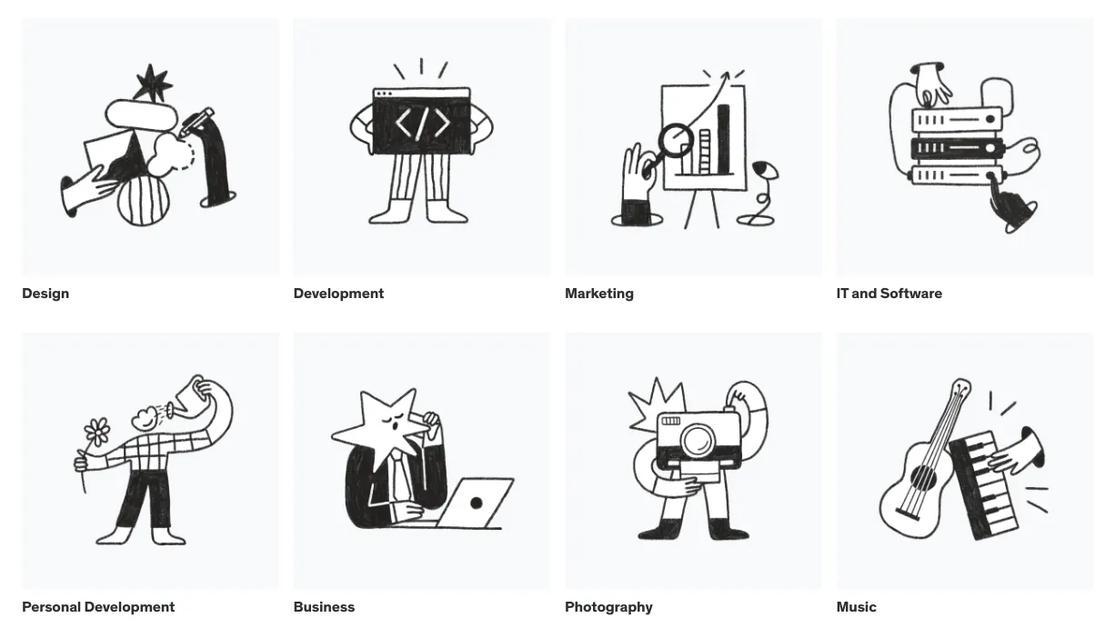 Task type: locate. For each thing, give the bounding box(es) containing it.
and
[[852, 283, 877, 302]]

marketing
[[565, 283, 634, 302]]

0 horizontal spatial development
[[84, 597, 175, 616]]

1 vertical spatial development
[[84, 597, 175, 616]]

marketing link
[[565, 19, 822, 318]]

business link
[[293, 332, 550, 632]]

it and software link
[[837, 19, 1094, 318]]

1 horizontal spatial development
[[293, 283, 384, 302]]

software
[[880, 283, 943, 302]]

development link
[[293, 19, 550, 318]]

development
[[293, 283, 384, 302], [84, 597, 175, 616]]

photography link
[[565, 332, 822, 632]]

music
[[837, 597, 877, 616]]

design link
[[22, 19, 279, 318]]

photography
[[565, 597, 653, 616]]



Task type: describe. For each thing, give the bounding box(es) containing it.
it
[[837, 283, 849, 302]]

design
[[22, 283, 69, 302]]

personal development
[[22, 597, 175, 616]]

music link
[[837, 332, 1094, 632]]

business
[[293, 597, 355, 616]]

0 vertical spatial development
[[293, 283, 384, 302]]

personal
[[22, 597, 81, 616]]

it and software
[[837, 283, 943, 302]]

personal development link
[[22, 332, 279, 632]]



Task type: vqa. For each thing, say whether or not it's contained in the screenshot.
PASSWORD: password field
no



